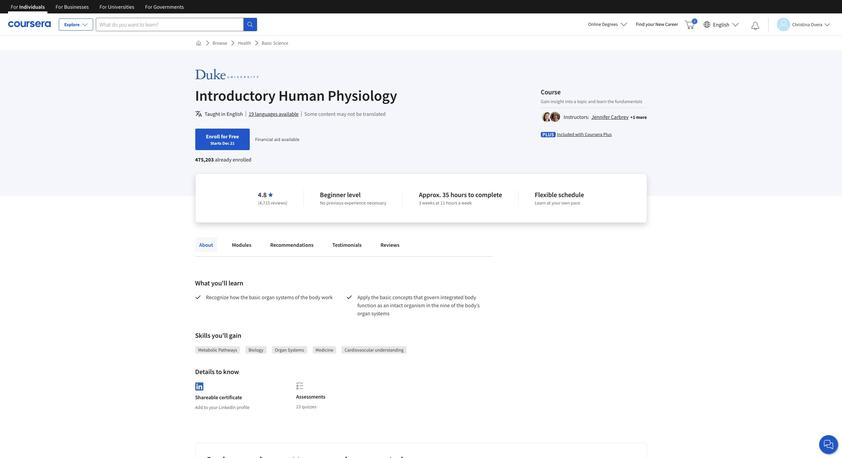 Task type: describe. For each thing, give the bounding box(es) containing it.
available for 19 languages available
[[279, 111, 299, 117]]

certificate
[[219, 395, 242, 401]]

course
[[541, 88, 561, 96]]

previous
[[327, 200, 344, 206]]

What do you want to learn? text field
[[96, 18, 244, 31]]

shareable certificate
[[195, 395, 242, 401]]

basic science link
[[259, 37, 291, 49]]

introductory human physiology
[[195, 86, 398, 105]]

explore
[[64, 22, 80, 28]]

included
[[557, 131, 575, 137]]

online degrees button
[[583, 17, 633, 32]]

you'll for what
[[211, 279, 227, 288]]

19 languages available
[[249, 111, 299, 117]]

translated
[[363, 111, 386, 117]]

in inside apply the basic concepts that govern integrated body function as an intact organism in the nine of the body's organ systems
[[427, 302, 431, 309]]

(4,715
[[258, 200, 270, 206]]

how
[[230, 294, 240, 301]]

find
[[637, 21, 645, 27]]

human
[[279, 86, 325, 105]]

with
[[576, 131, 584, 137]]

systems
[[288, 348, 304, 354]]

weeks
[[423, 200, 435, 206]]

instructors: jennifer carbrey +1 more
[[564, 114, 647, 120]]

level
[[347, 191, 361, 199]]

0 horizontal spatial organ
[[262, 294, 275, 301]]

available for financial aid available
[[282, 137, 300, 143]]

may
[[337, 111, 347, 117]]

recognize
[[206, 294, 229, 301]]

475,203
[[195, 156, 214, 163]]

career
[[666, 21, 679, 27]]

learn inside course gain insight into a topic and learn the fundamentals
[[597, 98, 607, 104]]

understanding
[[375, 348, 404, 354]]

gain
[[229, 332, 241, 340]]

necessary
[[367, 200, 387, 206]]

assessments
[[296, 394, 326, 401]]

2 vertical spatial your
[[209, 405, 218, 411]]

the left "work"
[[301, 294, 308, 301]]

add to your linkedin profile
[[195, 405, 250, 411]]

english inside button
[[714, 21, 730, 28]]

pathways
[[219, 348, 237, 354]]

modules
[[232, 242, 252, 249]]

your inside find your new career link
[[646, 21, 655, 27]]

11
[[441, 200, 445, 206]]

integrated
[[441, 294, 464, 301]]

1 vertical spatial hours
[[446, 200, 458, 206]]

basic inside apply the basic concepts that govern integrated body function as an intact organism in the nine of the body's organ systems
[[380, 294, 392, 301]]

concepts
[[393, 294, 413, 301]]

organism
[[404, 302, 425, 309]]

home image
[[196, 40, 201, 46]]

profile
[[237, 405, 250, 411]]

health
[[238, 40, 251, 46]]

the right how
[[241, 294, 248, 301]]

for
[[221, 133, 228, 140]]

topic
[[578, 98, 588, 104]]

details to know
[[195, 368, 239, 376]]

4.8
[[258, 191, 267, 199]]

financial aid available
[[255, 137, 300, 143]]

biology
[[249, 348, 264, 354]]

0 horizontal spatial of
[[295, 294, 300, 301]]

for individuals
[[11, 3, 45, 10]]

skills you'll gain
[[195, 332, 241, 340]]

insight
[[551, 98, 565, 104]]

+1
[[631, 114, 636, 120]]

at inside approx. 35 hours to complete 3 weeks at 11 hours a week
[[436, 200, 440, 206]]

physiology
[[328, 86, 398, 105]]

the down govern
[[432, 302, 439, 309]]

apply the basic concepts that govern integrated body function as an intact organism in the nine of the body's organ systems
[[358, 294, 481, 317]]

modules link
[[228, 238, 256, 253]]

content
[[319, 111, 336, 117]]

an
[[384, 302, 389, 309]]

jennifer carbrey image
[[542, 112, 552, 122]]

duke university image
[[195, 67, 259, 82]]

add
[[195, 405, 203, 411]]

already
[[215, 156, 232, 163]]

23 quizzes
[[296, 404, 317, 410]]

for for universities
[[100, 3, 107, 10]]

universities
[[108, 3, 134, 10]]

what
[[195, 279, 210, 288]]

enroll
[[206, 133, 220, 140]]

be
[[356, 111, 362, 117]]

fundamentals
[[616, 98, 643, 104]]

businesses
[[64, 3, 89, 10]]

1 basic from the left
[[249, 294, 261, 301]]

included with coursera plus link
[[557, 131, 612, 138]]

475,203 already enrolled
[[195, 156, 252, 163]]

flexible
[[535, 191, 558, 199]]

individuals
[[19, 3, 45, 10]]

degrees
[[603, 21, 618, 27]]

chat with us image
[[824, 440, 835, 451]]

shareable
[[195, 395, 218, 401]]

the inside course gain insight into a topic and learn the fundamentals
[[608, 98, 615, 104]]

christina overa
[[793, 21, 823, 27]]

more
[[637, 114, 647, 120]]

health link
[[235, 37, 254, 49]]

browse
[[213, 40, 227, 46]]

recognize how the basic organ systems of the body work
[[206, 294, 334, 301]]

0 vertical spatial systems
[[276, 294, 294, 301]]



Task type: vqa. For each thing, say whether or not it's contained in the screenshot.
into
yes



Task type: locate. For each thing, give the bounding box(es) containing it.
to inside approx. 35 hours to complete 3 weeks at 11 hours a week
[[469, 191, 475, 199]]

0 vertical spatial you'll
[[211, 279, 227, 288]]

plus
[[604, 131, 612, 137]]

about link
[[195, 238, 217, 253]]

the
[[608, 98, 615, 104], [241, 294, 248, 301], [301, 294, 308, 301], [372, 294, 379, 301], [432, 302, 439, 309], [457, 302, 464, 309]]

1 horizontal spatial basic
[[380, 294, 392, 301]]

the up jennifer carbrey link
[[608, 98, 615, 104]]

coursera
[[585, 131, 603, 137]]

metabolic pathways
[[198, 348, 237, 354]]

at left 11
[[436, 200, 440, 206]]

flexible schedule learn at your own pace
[[535, 191, 585, 206]]

work
[[322, 294, 333, 301]]

2 horizontal spatial your
[[646, 21, 655, 27]]

shopping cart: 1 item image
[[685, 19, 698, 29]]

None search field
[[96, 18, 257, 31]]

1 vertical spatial to
[[216, 368, 222, 376]]

hours
[[451, 191, 467, 199], [446, 200, 458, 206]]

body's
[[465, 302, 480, 309]]

a inside course gain insight into a topic and learn the fundamentals
[[574, 98, 577, 104]]

testimonials link
[[329, 238, 366, 253]]

4 for from the left
[[145, 3, 153, 10]]

your down shareable certificate
[[209, 405, 218, 411]]

0 horizontal spatial basic
[[249, 294, 261, 301]]

free
[[229, 133, 239, 140]]

for governments
[[145, 3, 184, 10]]

english button
[[702, 13, 742, 35]]

taught
[[205, 111, 220, 117]]

(4,715 reviews)
[[258, 200, 288, 206]]

of down integrated
[[451, 302, 456, 309]]

of left "work"
[[295, 294, 300, 301]]

1 horizontal spatial a
[[574, 98, 577, 104]]

basic science
[[262, 40, 288, 46]]

find your new career link
[[633, 20, 682, 29]]

banner navigation
[[5, 0, 189, 13]]

for
[[11, 3, 18, 10], [56, 3, 63, 10], [100, 3, 107, 10], [145, 3, 153, 10]]

of inside apply the basic concepts that govern integrated body function as an intact organism in the nine of the body's organ systems
[[451, 302, 456, 309]]

body left "work"
[[309, 294, 321, 301]]

new
[[656, 21, 665, 27]]

for left businesses
[[56, 3, 63, 10]]

enrolled
[[233, 156, 252, 163]]

online degrees
[[589, 21, 618, 27]]

body
[[309, 294, 321, 301], [465, 294, 476, 301]]

your
[[646, 21, 655, 27], [552, 200, 561, 206], [209, 405, 218, 411]]

to
[[469, 191, 475, 199], [216, 368, 222, 376], [204, 405, 208, 411]]

0 horizontal spatial to
[[204, 405, 208, 411]]

available down introductory human physiology
[[279, 111, 299, 117]]

+1 more button
[[631, 114, 647, 121]]

1 vertical spatial available
[[282, 137, 300, 143]]

schedule
[[559, 191, 585, 199]]

beginner
[[320, 191, 346, 199]]

to left the know
[[216, 368, 222, 376]]

1 horizontal spatial of
[[451, 302, 456, 309]]

coursera plus image
[[541, 132, 556, 137]]

not
[[348, 111, 355, 117]]

body inside apply the basic concepts that govern integrated body function as an intact organism in the nine of the body's organ systems
[[465, 294, 476, 301]]

own
[[562, 200, 570, 206]]

hours up week
[[451, 191, 467, 199]]

introductory
[[195, 86, 276, 105]]

1 vertical spatial in
[[427, 302, 431, 309]]

metabolic
[[198, 348, 218, 354]]

1 vertical spatial learn
[[229, 279, 243, 288]]

govern
[[424, 294, 440, 301]]

basic
[[249, 294, 261, 301], [380, 294, 392, 301]]

for businesses
[[56, 3, 89, 10]]

what you'll learn
[[195, 279, 243, 288]]

cardiovascular understanding
[[345, 348, 404, 354]]

to for know
[[216, 368, 222, 376]]

1 vertical spatial systems
[[372, 311, 390, 317]]

function
[[358, 302, 377, 309]]

1 for from the left
[[11, 3, 18, 10]]

for universities
[[100, 3, 134, 10]]

learn right and
[[597, 98, 607, 104]]

0 vertical spatial in
[[221, 111, 226, 117]]

0 horizontal spatial in
[[221, 111, 226, 117]]

0 vertical spatial english
[[714, 21, 730, 28]]

1 vertical spatial of
[[451, 302, 456, 309]]

basic right how
[[249, 294, 261, 301]]

1 horizontal spatial english
[[714, 21, 730, 28]]

reviews link
[[377, 238, 404, 253]]

0 horizontal spatial systems
[[276, 294, 294, 301]]

your inside "flexible schedule learn at your own pace"
[[552, 200, 561, 206]]

course gain insight into a topic and learn the fundamentals
[[541, 88, 643, 104]]

in down govern
[[427, 302, 431, 309]]

some content may not be translated
[[305, 111, 386, 117]]

in
[[221, 111, 226, 117], [427, 302, 431, 309]]

the down integrated
[[457, 302, 464, 309]]

available right aid
[[282, 137, 300, 143]]

week
[[462, 200, 472, 206]]

0 horizontal spatial body
[[309, 294, 321, 301]]

0 vertical spatial hours
[[451, 191, 467, 199]]

coursera image
[[8, 19, 51, 30]]

for left governments
[[145, 3, 153, 10]]

0 vertical spatial learn
[[597, 98, 607, 104]]

1 horizontal spatial systems
[[372, 311, 390, 317]]

organ inside apply the basic concepts that govern integrated body function as an intact organism in the nine of the body's organ systems
[[358, 311, 371, 317]]

1 horizontal spatial at
[[547, 200, 551, 206]]

online
[[589, 21, 602, 27]]

0 vertical spatial organ
[[262, 294, 275, 301]]

for for individuals
[[11, 3, 18, 10]]

you'll up recognize
[[211, 279, 227, 288]]

learn
[[535, 200, 546, 206]]

into
[[566, 98, 573, 104]]

at inside "flexible schedule learn at your own pace"
[[547, 200, 551, 206]]

financial aid available button
[[255, 137, 300, 143]]

body up body's
[[465, 294, 476, 301]]

enroll for free starts dec 21
[[206, 133, 239, 146]]

about
[[199, 242, 213, 249]]

1 body from the left
[[309, 294, 321, 301]]

1 horizontal spatial learn
[[597, 98, 607, 104]]

0 vertical spatial a
[[574, 98, 577, 104]]

for left universities
[[100, 3, 107, 10]]

the up as at the bottom of the page
[[372, 294, 379, 301]]

english left 19
[[227, 111, 243, 117]]

basic up an
[[380, 294, 392, 301]]

emma jakoi image
[[550, 112, 560, 122]]

0 horizontal spatial at
[[436, 200, 440, 206]]

a right into
[[574, 98, 577, 104]]

recommendations
[[270, 242, 314, 249]]

1 vertical spatial a
[[459, 200, 461, 206]]

1 horizontal spatial in
[[427, 302, 431, 309]]

1 vertical spatial your
[[552, 200, 561, 206]]

quizzes
[[302, 404, 317, 410]]

0 vertical spatial to
[[469, 191, 475, 199]]

0 vertical spatial of
[[295, 294, 300, 301]]

1 vertical spatial you'll
[[212, 332, 228, 340]]

0 horizontal spatial english
[[227, 111, 243, 117]]

show notifications image
[[752, 22, 760, 30]]

in right taught on the top left of the page
[[221, 111, 226, 117]]

2 horizontal spatial to
[[469, 191, 475, 199]]

english
[[714, 21, 730, 28], [227, 111, 243, 117]]

taught in english
[[205, 111, 243, 117]]

that
[[414, 294, 423, 301]]

cardiovascular
[[345, 348, 374, 354]]

organ
[[262, 294, 275, 301], [358, 311, 371, 317]]

your right find
[[646, 21, 655, 27]]

browse link
[[210, 37, 230, 49]]

basic
[[262, 40, 272, 46]]

testimonials
[[333, 242, 362, 249]]

19
[[249, 111, 254, 117]]

1 at from the left
[[436, 200, 440, 206]]

systems inside apply the basic concepts that govern integrated body function as an intact organism in the nine of the body's organ systems
[[372, 311, 390, 317]]

intact
[[390, 302, 403, 309]]

0 vertical spatial available
[[279, 111, 299, 117]]

hours right 11
[[446, 200, 458, 206]]

0 horizontal spatial a
[[459, 200, 461, 206]]

your left own
[[552, 200, 561, 206]]

explore button
[[59, 19, 93, 31]]

you'll up 'metabolic pathways'
[[212, 332, 228, 340]]

1 vertical spatial organ
[[358, 311, 371, 317]]

to right add
[[204, 405, 208, 411]]

and
[[589, 98, 596, 104]]

for left individuals
[[11, 3, 18, 10]]

21
[[230, 141, 235, 146]]

approx. 35 hours to complete 3 weeks at 11 hours a week
[[419, 191, 503, 206]]

1 horizontal spatial body
[[465, 294, 476, 301]]

2 for from the left
[[56, 3, 63, 10]]

no
[[320, 200, 326, 206]]

experience
[[345, 200, 366, 206]]

2 vertical spatial to
[[204, 405, 208, 411]]

to up week
[[469, 191, 475, 199]]

you'll
[[211, 279, 227, 288], [212, 332, 228, 340]]

a inside approx. 35 hours to complete 3 weeks at 11 hours a week
[[459, 200, 461, 206]]

2 body from the left
[[465, 294, 476, 301]]

2 basic from the left
[[380, 294, 392, 301]]

christina overa button
[[769, 18, 831, 31]]

2 at from the left
[[547, 200, 551, 206]]

learn up how
[[229, 279, 243, 288]]

governments
[[154, 3, 184, 10]]

available inside button
[[279, 111, 299, 117]]

christina
[[793, 21, 811, 27]]

at right learn
[[547, 200, 551, 206]]

pace
[[571, 200, 581, 206]]

3
[[419, 200, 422, 206]]

a left week
[[459, 200, 461, 206]]

1 horizontal spatial your
[[552, 200, 561, 206]]

as
[[378, 302, 383, 309]]

gain
[[541, 98, 550, 104]]

1 horizontal spatial organ
[[358, 311, 371, 317]]

for for governments
[[145, 3, 153, 10]]

financial
[[255, 137, 273, 143]]

included with coursera plus
[[557, 131, 612, 137]]

0 vertical spatial your
[[646, 21, 655, 27]]

to for your
[[204, 405, 208, 411]]

1 horizontal spatial to
[[216, 368, 222, 376]]

organ
[[275, 348, 287, 354]]

jennifer carbrey link
[[592, 114, 629, 120]]

0 horizontal spatial your
[[209, 405, 218, 411]]

3 for from the left
[[100, 3, 107, 10]]

0 horizontal spatial learn
[[229, 279, 243, 288]]

overa
[[812, 21, 823, 27]]

for for businesses
[[56, 3, 63, 10]]

you'll for skills
[[212, 332, 228, 340]]

english right the shopping cart: 1 item icon at the top
[[714, 21, 730, 28]]

1 vertical spatial english
[[227, 111, 243, 117]]



